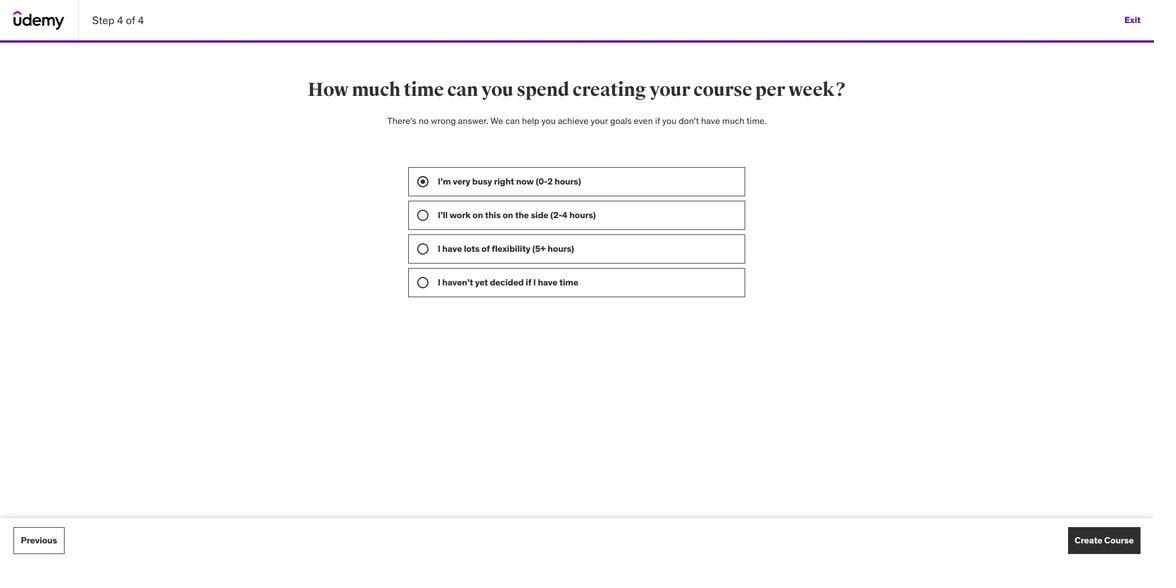 Task type: vqa. For each thing, say whether or not it's contained in the screenshot.
'yet'
yes



Task type: locate. For each thing, give the bounding box(es) containing it.
0 horizontal spatial of
[[126, 13, 135, 27]]

can
[[447, 78, 478, 102], [506, 115, 520, 126]]

hours)
[[555, 176, 581, 187], [569, 210, 596, 221], [548, 243, 574, 255]]

i'll work on this on the side (2-4 hours)
[[438, 210, 596, 221]]

1 horizontal spatial can
[[506, 115, 520, 126]]

much left time.
[[722, 115, 745, 126]]

per
[[756, 78, 785, 102]]

have left lots
[[442, 243, 462, 255]]

you right help
[[542, 115, 556, 126]]

your
[[650, 78, 690, 102], [591, 115, 608, 126]]

create
[[1075, 536, 1103, 547]]

0 horizontal spatial you
[[481, 78, 513, 102]]

1 on from the left
[[473, 210, 483, 221]]

2 vertical spatial have
[[538, 277, 558, 288]]

yet
[[475, 277, 488, 288]]

2
[[547, 176, 553, 187]]

i right decided
[[533, 277, 536, 288]]

2 horizontal spatial 4
[[562, 210, 568, 221]]

step 4 of 4 element
[[0, 40, 1154, 43]]

of right step
[[126, 13, 135, 27]]

0 horizontal spatial if
[[526, 277, 531, 288]]

(0-
[[536, 176, 547, 187]]

hours) right (5+
[[548, 243, 574, 255]]

previous
[[21, 536, 57, 547]]

1 horizontal spatial 4
[[138, 13, 144, 27]]

1 horizontal spatial on
[[503, 210, 513, 221]]

course
[[694, 78, 752, 102]]

now
[[516, 176, 534, 187]]

there's no wrong answer. we can help you achieve your goals even if you don't have much time.
[[388, 115, 767, 126]]

0 horizontal spatial on
[[473, 210, 483, 221]]

hours) right (2-
[[569, 210, 596, 221]]

i haven't yet decided if i have time
[[438, 277, 579, 288]]

much
[[352, 78, 400, 102], [722, 115, 745, 126]]

4
[[117, 13, 123, 27], [138, 13, 144, 27], [562, 210, 568, 221]]

1 horizontal spatial if
[[655, 115, 660, 126]]

can up answer.
[[447, 78, 478, 102]]

i for i have lots of flexibility (5+ hours)
[[438, 243, 441, 255]]

1 horizontal spatial your
[[650, 78, 690, 102]]

your up don't on the right top
[[650, 78, 690, 102]]

i left lots
[[438, 243, 441, 255]]

have down (5+
[[538, 277, 558, 288]]

achieve
[[558, 115, 589, 126]]

we
[[491, 115, 503, 126]]

1 vertical spatial your
[[591, 115, 608, 126]]

you
[[481, 78, 513, 102], [542, 115, 556, 126], [662, 115, 677, 126]]

0 vertical spatial time
[[404, 78, 444, 102]]

if right the even
[[655, 115, 660, 126]]

on
[[473, 210, 483, 221], [503, 210, 513, 221]]

0 vertical spatial your
[[650, 78, 690, 102]]

answer.
[[458, 115, 489, 126]]

how
[[308, 78, 349, 102]]

i left the haven't
[[438, 277, 441, 288]]

have
[[701, 115, 720, 126], [442, 243, 462, 255], [538, 277, 558, 288]]

hours) right 2
[[555, 176, 581, 187]]

0 horizontal spatial time
[[404, 78, 444, 102]]

create course
[[1075, 536, 1134, 547]]

there's
[[388, 115, 417, 126]]

how much time can you spend creating your course per week?
[[308, 78, 847, 102]]

flexibility
[[492, 243, 530, 255]]

i
[[438, 243, 441, 255], [438, 277, 441, 288], [533, 277, 536, 288]]

your left goals
[[591, 115, 608, 126]]

on left the
[[503, 210, 513, 221]]

0 vertical spatial can
[[447, 78, 478, 102]]

0 vertical spatial have
[[701, 115, 720, 126]]

1 horizontal spatial time
[[559, 277, 579, 288]]

can right the we
[[506, 115, 520, 126]]

1 vertical spatial time
[[559, 277, 579, 288]]

time
[[404, 78, 444, 102], [559, 277, 579, 288]]

of right lots
[[482, 243, 490, 255]]

1 vertical spatial if
[[526, 277, 531, 288]]

right
[[494, 176, 514, 187]]

the
[[515, 210, 529, 221]]

you up the we
[[481, 78, 513, 102]]

i'm
[[438, 176, 451, 187]]

1 horizontal spatial you
[[542, 115, 556, 126]]

have right don't on the right top
[[701, 115, 720, 126]]

1 vertical spatial hours)
[[569, 210, 596, 221]]

1 horizontal spatial much
[[722, 115, 745, 126]]

0 vertical spatial if
[[655, 115, 660, 126]]

0 horizontal spatial your
[[591, 115, 608, 126]]

work
[[450, 210, 471, 221]]

0 horizontal spatial have
[[442, 243, 462, 255]]

if right decided
[[526, 277, 531, 288]]

0 horizontal spatial much
[[352, 78, 400, 102]]

1 vertical spatial can
[[506, 115, 520, 126]]

1 horizontal spatial of
[[482, 243, 490, 255]]

you left don't on the right top
[[662, 115, 677, 126]]

0 vertical spatial of
[[126, 13, 135, 27]]

much up there's
[[352, 78, 400, 102]]

on left "this"
[[473, 210, 483, 221]]

1 vertical spatial much
[[722, 115, 745, 126]]

busy
[[472, 176, 492, 187]]

2 horizontal spatial have
[[701, 115, 720, 126]]

if
[[655, 115, 660, 126], [526, 277, 531, 288]]

time.
[[747, 115, 767, 126]]

of
[[126, 13, 135, 27], [482, 243, 490, 255]]

decided
[[490, 277, 524, 288]]



Task type: describe. For each thing, give the bounding box(es) containing it.
side
[[531, 210, 549, 221]]

(5+
[[532, 243, 546, 255]]

create course button
[[1068, 528, 1141, 555]]

haven't
[[442, 277, 473, 288]]

this
[[485, 210, 501, 221]]

1 horizontal spatial have
[[538, 277, 558, 288]]

i'll
[[438, 210, 448, 221]]

help
[[522, 115, 539, 126]]

2 on from the left
[[503, 210, 513, 221]]

step
[[92, 13, 114, 27]]

lots
[[464, 243, 480, 255]]

previous button
[[13, 528, 64, 555]]

0 vertical spatial much
[[352, 78, 400, 102]]

i have lots of flexibility (5+ hours)
[[438, 243, 574, 255]]

udemy image
[[13, 11, 65, 30]]

exit
[[1125, 14, 1141, 26]]

1 vertical spatial of
[[482, 243, 490, 255]]

2 horizontal spatial you
[[662, 115, 677, 126]]

0 vertical spatial hours)
[[555, 176, 581, 187]]

1 vertical spatial have
[[442, 243, 462, 255]]

week?
[[789, 78, 847, 102]]

goals
[[610, 115, 632, 126]]

even
[[634, 115, 653, 126]]

wrong
[[431, 115, 456, 126]]

2 vertical spatial hours)
[[548, 243, 574, 255]]

no
[[419, 115, 429, 126]]

0 horizontal spatial 4
[[117, 13, 123, 27]]

0 horizontal spatial can
[[447, 78, 478, 102]]

course
[[1105, 536, 1134, 547]]

i'm very busy right now (0-2 hours)
[[438, 176, 581, 187]]

don't
[[679, 115, 699, 126]]

i for i haven't yet decided if i have time
[[438, 277, 441, 288]]

step 4 of 4
[[92, 13, 144, 27]]

exit button
[[1125, 7, 1141, 34]]

creating
[[573, 78, 646, 102]]

very
[[453, 176, 470, 187]]

(2-
[[550, 210, 562, 221]]

spend
[[517, 78, 569, 102]]



